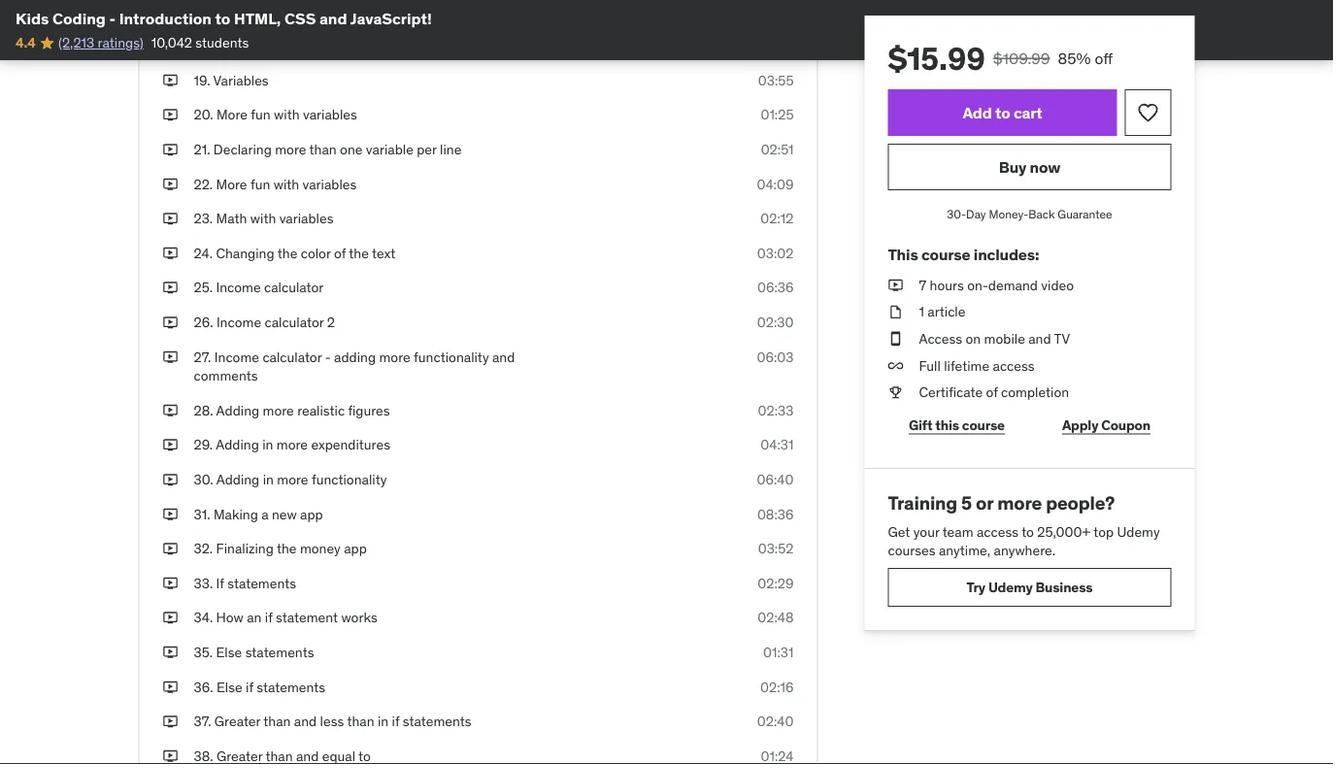 Task type: locate. For each thing, give the bounding box(es) containing it.
xsmall image for 24. changing the color of the text
[[163, 244, 178, 263]]

1 horizontal spatial than
[[309, 141, 337, 158]]

25. income calculator
[[194, 279, 324, 296]]

1 vertical spatial -
[[325, 348, 331, 366]]

this course includes:
[[888, 245, 1040, 265]]

xsmall image left 22.
[[163, 175, 178, 194]]

10,042
[[151, 34, 192, 51]]

xsmall image left "29."
[[163, 436, 178, 455]]

xsmall image left 17.
[[163, 2, 178, 21]]

certificate of completion
[[919, 384, 1070, 401]]

people?
[[1046, 491, 1115, 515]]

01:31
[[764, 644, 794, 661]]

access
[[919, 330, 963, 347]]

0 vertical spatial with
[[274, 106, 300, 124]]

access down mobile
[[993, 357, 1035, 374]]

adding for 29.
[[216, 436, 259, 454]]

0 vertical spatial if
[[265, 609, 273, 627]]

1 vertical spatial else
[[217, 678, 243, 696]]

training 5 or more people? get your team access to 25,000+ top udemy courses anytime, anywhere.
[[888, 491, 1160, 559]]

add to cart button
[[888, 89, 1118, 136]]

1 horizontal spatial functionality
[[414, 348, 489, 366]]

xsmall image left 33.
[[163, 574, 178, 593]]

calculator left 2
[[265, 314, 324, 331]]

xsmall image for 34. how an if statement works
[[163, 609, 178, 628]]

1 else from the top
[[216, 644, 242, 661]]

1 article
[[919, 303, 966, 321]]

xsmall image left access
[[888, 329, 904, 349]]

1 horizontal spatial udemy
[[1118, 523, 1160, 540]]

24. changing the color of the text
[[194, 244, 396, 262]]

adding right 30.
[[216, 471, 260, 488]]

app right the new
[[300, 505, 323, 523]]

calculator down 24. changing the color of the text
[[264, 279, 324, 296]]

32. finalizing the money app
[[194, 540, 367, 558]]

2 more from the top
[[216, 175, 247, 193]]

2 horizontal spatial to
[[1022, 523, 1034, 540]]

35.
[[194, 644, 213, 661]]

to inside 'add to cart' button
[[996, 102, 1011, 122]]

in up the a
[[263, 471, 274, 488]]

0 vertical spatial access
[[993, 357, 1035, 374]]

fun for 20.
[[251, 106, 271, 124]]

0 vertical spatial app
[[300, 505, 323, 523]]

less
[[320, 713, 344, 730]]

21.
[[194, 141, 210, 158]]

- left adding
[[325, 348, 331, 366]]

else for 35.
[[216, 644, 242, 661]]

color
[[301, 244, 331, 262]]

2 horizontal spatial if
[[392, 713, 400, 730]]

xsmall image left 26.
[[163, 313, 178, 332]]

0 vertical spatial to
[[215, 8, 231, 28]]

02:16
[[761, 678, 794, 696]]

fun
[[251, 106, 271, 124], [250, 175, 270, 193]]

access
[[993, 357, 1035, 374], [977, 523, 1019, 540]]

variables for 22. more fun with variables
[[303, 175, 357, 193]]

$15.99
[[888, 39, 986, 78]]

1 vertical spatial with
[[274, 175, 299, 193]]

more down '28. adding more realistic figures'
[[277, 436, 308, 454]]

xsmall image left '20.'
[[163, 106, 178, 125]]

xsmall image left full
[[888, 356, 904, 375]]

xsmall image left 25.
[[163, 278, 178, 298]]

finalizing
[[216, 540, 274, 558]]

in right less
[[378, 713, 389, 730]]

variables up color
[[279, 210, 334, 227]]

30-day money-back guarantee
[[947, 206, 1113, 221]]

javascript!
[[350, 8, 432, 28]]

text right color
[[372, 244, 396, 262]]

1 vertical spatial text
[[372, 244, 396, 262]]

with for 20. more fun with variables
[[274, 106, 300, 124]]

xsmall image left 23.
[[163, 209, 178, 228]]

37. greater than and less than in if statements
[[194, 713, 472, 730]]

7
[[919, 276, 927, 294]]

gift
[[909, 416, 933, 434]]

if right an
[[265, 609, 273, 627]]

1 vertical spatial app
[[344, 540, 367, 558]]

expenditures
[[311, 436, 390, 454]]

more right '20.'
[[217, 106, 248, 124]]

2 vertical spatial to
[[1022, 523, 1034, 540]]

app right money
[[344, 540, 367, 558]]

24.
[[194, 244, 213, 262]]

35. else statements
[[194, 644, 314, 661]]

0 vertical spatial variables
[[303, 106, 357, 124]]

0 vertical spatial adding
[[216, 402, 260, 419]]

0 horizontal spatial text
[[342, 2, 365, 20]]

with up "21. declaring more than one variable per line" on the left top of the page
[[274, 106, 300, 124]]

04:09
[[757, 175, 794, 193]]

in up 30. adding in more functionality
[[262, 436, 273, 454]]

greater
[[215, 713, 261, 730]]

31.
[[194, 505, 210, 523]]

more right 22.
[[216, 175, 247, 193]]

functionality inside 27. income calculator - adding more functionality and comments
[[414, 348, 489, 366]]

1 vertical spatial income
[[217, 314, 261, 331]]

income right 26.
[[217, 314, 261, 331]]

new
[[272, 505, 297, 523]]

ratings)
[[98, 34, 143, 51]]

one
[[340, 141, 363, 158]]

1 horizontal spatial text
[[372, 244, 396, 262]]

0 horizontal spatial udemy
[[989, 578, 1033, 596]]

-
[[109, 8, 116, 28], [325, 348, 331, 366]]

0 vertical spatial of
[[334, 244, 346, 262]]

calculator
[[264, 279, 324, 296], [265, 314, 324, 331], [263, 348, 322, 366]]

to
[[215, 8, 231, 28], [996, 102, 1011, 122], [1022, 523, 1034, 540]]

access down 'or'
[[977, 523, 1019, 540]]

buy
[[999, 157, 1027, 177]]

06:03
[[757, 348, 794, 366]]

21. declaring more than one variable per line
[[194, 141, 462, 158]]

0 vertical spatial -
[[109, 8, 116, 28]]

the for money
[[277, 540, 297, 558]]

06:40
[[757, 471, 794, 488]]

(2,213 ratings)
[[58, 34, 143, 51]]

0 vertical spatial more
[[217, 106, 248, 124]]

course up hours
[[922, 245, 971, 265]]

functionality down expenditures
[[312, 471, 387, 488]]

calculator for 2
[[265, 314, 324, 331]]

02:48
[[758, 609, 794, 627]]

the for header
[[273, 2, 293, 20]]

0 vertical spatial else
[[216, 644, 242, 661]]

0 vertical spatial text
[[342, 2, 365, 20]]

xsmall image left 24. on the top
[[163, 244, 178, 263]]

with up '23. math with variables'
[[274, 175, 299, 193]]

1 vertical spatial more
[[216, 175, 247, 193]]

students
[[196, 34, 249, 51]]

more down 29. adding in more expenditures
[[277, 471, 308, 488]]

0 vertical spatial fun
[[251, 106, 271, 124]]

1 horizontal spatial to
[[996, 102, 1011, 122]]

xsmall image left "31."
[[163, 505, 178, 524]]

10,042 students
[[151, 34, 249, 51]]

2 vertical spatial in
[[378, 713, 389, 730]]

- up ratings)
[[109, 8, 116, 28]]

try udemy business link
[[888, 568, 1172, 607]]

7 hours on-demand video
[[919, 276, 1074, 294]]

xsmall image left '34.'
[[163, 609, 178, 628]]

guarantee
[[1058, 206, 1113, 221]]

02:40
[[757, 713, 794, 730]]

0 horizontal spatial of
[[334, 244, 346, 262]]

if down 35. else statements
[[246, 678, 253, 696]]

udemy
[[1118, 523, 1160, 540], [989, 578, 1033, 596]]

more for 20.
[[217, 106, 248, 124]]

18.
[[194, 37, 211, 54]]

of
[[334, 244, 346, 262], [986, 384, 998, 401]]

top
[[1094, 523, 1114, 540]]

with right math
[[250, 210, 276, 227]]

calculator down 26. income calculator 2
[[263, 348, 322, 366]]

in for functionality
[[263, 471, 274, 488]]

to up anywhere.
[[1022, 523, 1034, 540]]

1 vertical spatial to
[[996, 102, 1011, 122]]

0 vertical spatial course
[[922, 245, 971, 265]]

realistic
[[297, 402, 345, 419]]

0 horizontal spatial app
[[300, 505, 323, 523]]

with for 22. more fun with variables
[[274, 175, 299, 193]]

0 horizontal spatial -
[[109, 8, 116, 28]]

xsmall image for 26. income calculator 2
[[163, 313, 178, 332]]

adding right 28. at left
[[216, 402, 260, 419]]

income
[[216, 279, 261, 296], [217, 314, 261, 331], [215, 348, 259, 366]]

course
[[922, 245, 971, 265], [963, 416, 1005, 434]]

fun up '23. math with variables'
[[250, 175, 270, 193]]

changing for 24.
[[216, 244, 275, 262]]

lifetime
[[944, 357, 990, 374]]

0 vertical spatial functionality
[[414, 348, 489, 366]]

income up comments
[[215, 348, 259, 366]]

33. if statements
[[194, 575, 296, 592]]

variables down "21. declaring more than one variable per line" on the left top of the page
[[303, 175, 357, 193]]

more right 'or'
[[998, 491, 1042, 515]]

of right color
[[334, 244, 346, 262]]

changing up 25. income calculator
[[216, 244, 275, 262]]

1 horizontal spatial of
[[986, 384, 998, 401]]

27.
[[194, 348, 211, 366]]

32.
[[194, 540, 213, 558]]

more up 29. adding in more expenditures
[[263, 402, 294, 419]]

04:31
[[761, 436, 794, 454]]

the left color
[[278, 244, 298, 262]]

else
[[216, 644, 242, 661], [217, 678, 243, 696]]

adding right "29."
[[216, 436, 259, 454]]

else right 36.
[[217, 678, 243, 696]]

1 vertical spatial in
[[263, 471, 274, 488]]

functionality right adding
[[414, 348, 489, 366]]

the left money
[[277, 540, 297, 558]]

than left one at left top
[[309, 141, 337, 158]]

more right adding
[[379, 348, 411, 366]]

else right 35.
[[216, 644, 242, 661]]

variables
[[213, 72, 269, 89]]

2 adding from the top
[[216, 436, 259, 454]]

0 vertical spatial udemy
[[1118, 523, 1160, 540]]

income right 25.
[[216, 279, 261, 296]]

1 vertical spatial variables
[[303, 175, 357, 193]]

1 adding from the top
[[216, 402, 260, 419]]

1 vertical spatial of
[[986, 384, 998, 401]]

wishlist image
[[1137, 101, 1160, 124]]

income inside 27. income calculator - adding more functionality and comments
[[215, 348, 259, 366]]

variables up "21. declaring more than one variable per line" on the left top of the page
[[303, 106, 357, 124]]

1 horizontal spatial app
[[344, 540, 367, 558]]

udemy right top
[[1118, 523, 1160, 540]]

0 horizontal spatial if
[[246, 678, 253, 696]]

tv
[[1054, 330, 1070, 347]]

2 vertical spatial if
[[392, 713, 400, 730]]

1 vertical spatial access
[[977, 523, 1019, 540]]

25,000+
[[1038, 523, 1091, 540]]

1 vertical spatial fun
[[250, 175, 270, 193]]

changing up 18. white spaces
[[212, 2, 270, 20]]

course down certificate of completion
[[963, 416, 1005, 434]]

3 adding from the top
[[216, 471, 260, 488]]

1 horizontal spatial if
[[265, 609, 273, 627]]

to right 17.
[[215, 8, 231, 28]]

xsmall image left 36.
[[163, 678, 178, 697]]

0 vertical spatial changing
[[212, 2, 270, 20]]

xsmall image
[[163, 71, 178, 90], [163, 140, 178, 159], [888, 276, 904, 295], [888, 303, 904, 322], [888, 383, 904, 402], [163, 401, 178, 420], [163, 470, 178, 489], [163, 540, 178, 559], [163, 643, 178, 662], [163, 712, 178, 731], [163, 747, 178, 764]]

calculator inside 27. income calculator - adding more functionality and comments
[[263, 348, 322, 366]]

than right less
[[347, 713, 375, 730]]

on-
[[968, 276, 989, 294]]

xsmall image for 20. more fun with variables
[[163, 106, 178, 125]]

1 vertical spatial changing
[[216, 244, 275, 262]]

of down full lifetime access
[[986, 384, 998, 401]]

xsmall image
[[163, 2, 178, 21], [163, 36, 178, 55], [163, 106, 178, 125], [163, 175, 178, 194], [163, 209, 178, 228], [163, 244, 178, 263], [163, 278, 178, 298], [163, 313, 178, 332], [888, 329, 904, 349], [163, 348, 178, 367], [888, 356, 904, 375], [163, 436, 178, 455], [163, 505, 178, 524], [163, 574, 178, 593], [163, 609, 178, 628], [163, 678, 178, 697]]

2 vertical spatial income
[[215, 348, 259, 366]]

udemy right try
[[989, 578, 1033, 596]]

and
[[320, 8, 347, 28], [1029, 330, 1052, 347], [492, 348, 515, 366], [294, 713, 317, 730]]

if right less
[[392, 713, 400, 730]]

text
[[342, 2, 365, 20], [372, 244, 396, 262]]

0 horizontal spatial than
[[264, 713, 291, 730]]

text right the header
[[342, 2, 365, 20]]

0 vertical spatial in
[[262, 436, 273, 454]]

than down 36. else if statements at the left bottom
[[264, 713, 291, 730]]

1 vertical spatial udemy
[[989, 578, 1033, 596]]

app for 31. making a new app
[[300, 505, 323, 523]]

variables for 20. more fun with variables
[[303, 106, 357, 124]]

to left cart
[[996, 102, 1011, 122]]

23. math with variables
[[194, 210, 334, 227]]

0 horizontal spatial functionality
[[312, 471, 387, 488]]

the left the header
[[273, 2, 293, 20]]

changing for 17.
[[212, 2, 270, 20]]

income for 25.
[[216, 279, 261, 296]]

add to cart
[[963, 102, 1043, 122]]

1 more from the top
[[217, 106, 248, 124]]

0 vertical spatial income
[[216, 279, 261, 296]]

37.
[[194, 713, 211, 730]]

in
[[262, 436, 273, 454], [263, 471, 274, 488], [378, 713, 389, 730]]

xsmall image left 27.
[[163, 348, 178, 367]]

xsmall image for 17. changing the header text
[[163, 2, 178, 21]]

02:30
[[757, 314, 794, 331]]

2 vertical spatial adding
[[216, 471, 260, 488]]

2 vertical spatial calculator
[[263, 348, 322, 366]]

fun up declaring
[[251, 106, 271, 124]]

statement
[[276, 609, 338, 627]]

adding
[[216, 402, 260, 419], [216, 436, 259, 454], [216, 471, 260, 488]]

day
[[967, 206, 987, 221]]

1 horizontal spatial -
[[325, 348, 331, 366]]

2 else from the top
[[217, 678, 243, 696]]

1 vertical spatial calculator
[[265, 314, 324, 331]]

more inside 27. income calculator - adding more functionality and comments
[[379, 348, 411, 366]]

xsmall image for 27. income calculator - adding more functionality and comments
[[163, 348, 178, 367]]

1 vertical spatial adding
[[216, 436, 259, 454]]

01:25
[[761, 106, 794, 124]]



Task type: vqa. For each thing, say whether or not it's contained in the screenshot.
course.
no



Task type: describe. For each thing, give the bounding box(es) containing it.
xsmall image for 22. more fun with variables
[[163, 175, 178, 194]]

introduction
[[119, 8, 212, 28]]

includes:
[[974, 245, 1040, 265]]

line
[[440, 141, 462, 158]]

fun for 22.
[[250, 175, 270, 193]]

28. adding more realistic figures
[[194, 402, 390, 419]]

1 vertical spatial if
[[246, 678, 253, 696]]

xsmall image for 31. making a new app
[[163, 505, 178, 524]]

22.
[[194, 175, 213, 193]]

coding
[[52, 8, 106, 28]]

anytime,
[[939, 542, 991, 559]]

2 vertical spatial with
[[250, 210, 276, 227]]

02:12
[[761, 210, 794, 227]]

1 vertical spatial course
[[963, 416, 1005, 434]]

xsmall image for 23. math with variables
[[163, 209, 178, 228]]

in for expenditures
[[262, 436, 273, 454]]

- inside 27. income calculator - adding more functionality and comments
[[325, 348, 331, 366]]

xsmall image for 36. else if statements
[[163, 678, 178, 697]]

gift this course
[[909, 416, 1005, 434]]

udemy inside training 5 or more people? get your team access to 25,000+ top udemy courses anytime, anywhere.
[[1118, 523, 1160, 540]]

0 horizontal spatial to
[[215, 8, 231, 28]]

completion
[[1002, 384, 1070, 401]]

else for 36.
[[217, 678, 243, 696]]

kids coding - introduction to html, css and javascript!
[[16, 8, 432, 28]]

02:51
[[761, 141, 794, 158]]

adding
[[334, 348, 376, 366]]

33.
[[194, 575, 213, 592]]

xsmall image for 25. income calculator
[[163, 278, 178, 298]]

video
[[1042, 276, 1074, 294]]

(2,213
[[58, 34, 94, 51]]

mobile
[[985, 330, 1026, 347]]

white
[[214, 37, 249, 54]]

variable
[[366, 141, 414, 158]]

off
[[1095, 48, 1113, 68]]

xsmall image for 33. if statements
[[163, 574, 178, 593]]

article
[[928, 303, 966, 321]]

now
[[1030, 157, 1061, 177]]

adding for 30.
[[216, 471, 260, 488]]

34.
[[194, 609, 213, 627]]

buy now button
[[888, 144, 1172, 190]]

css
[[285, 8, 316, 28]]

more inside training 5 or more people? get your team access to 25,000+ top udemy courses anytime, anywhere.
[[998, 491, 1042, 515]]

apply coupon
[[1063, 416, 1151, 434]]

36. else if statements
[[194, 678, 326, 696]]

full lifetime access
[[919, 357, 1035, 374]]

comments
[[194, 367, 258, 385]]

gift this course link
[[888, 406, 1026, 445]]

to inside training 5 or more people? get your team access to 25,000+ top udemy courses anytime, anywhere.
[[1022, 523, 1034, 540]]

and inside 27. income calculator - adding more functionality and comments
[[492, 348, 515, 366]]

03:55
[[758, 72, 794, 89]]

4.4
[[16, 34, 35, 51]]

20. more fun with variables
[[194, 106, 357, 124]]

cart
[[1014, 102, 1043, 122]]

declaring
[[214, 141, 272, 158]]

2 horizontal spatial than
[[347, 713, 375, 730]]

1 vertical spatial functionality
[[312, 471, 387, 488]]

the for color
[[278, 244, 298, 262]]

xsmall image for 29. adding in more expenditures
[[163, 436, 178, 455]]

the right color
[[349, 244, 369, 262]]

calculator for -
[[263, 348, 322, 366]]

spaces
[[252, 37, 297, 54]]

85%
[[1058, 48, 1091, 68]]

29.
[[194, 436, 213, 454]]

17.
[[194, 2, 209, 20]]

22. more fun with variables
[[194, 175, 357, 193]]

30. adding in more functionality
[[194, 471, 387, 488]]

an
[[247, 609, 262, 627]]

28.
[[194, 402, 213, 419]]

team
[[943, 523, 974, 540]]

a
[[261, 505, 269, 523]]

$109.99
[[993, 48, 1051, 68]]

2 vertical spatial variables
[[279, 210, 334, 227]]

income for 26.
[[217, 314, 261, 331]]

xsmall image down introduction
[[163, 36, 178, 55]]

0 vertical spatial calculator
[[264, 279, 324, 296]]

30-
[[947, 206, 967, 221]]

27. income calculator - adding more functionality and comments
[[194, 348, 515, 385]]

app for 32. finalizing the money app
[[344, 540, 367, 558]]

more for 22.
[[216, 175, 247, 193]]

apply coupon button
[[1042, 406, 1172, 445]]

get
[[888, 523, 911, 540]]

36.
[[194, 678, 213, 696]]

money-
[[989, 206, 1029, 221]]

access inside training 5 or more people? get your team access to 25,000+ top udemy courses anytime, anywhere.
[[977, 523, 1019, 540]]

more down 20. more fun with variables
[[275, 141, 306, 158]]

26. income calculator 2
[[194, 314, 335, 331]]

income for 27.
[[215, 348, 259, 366]]

header
[[297, 2, 339, 20]]

works
[[341, 609, 378, 627]]

kids
[[16, 8, 49, 28]]

how
[[216, 609, 244, 627]]

23.
[[194, 210, 213, 227]]

03:52
[[758, 540, 794, 558]]

coupon
[[1102, 416, 1151, 434]]

adding for 28.
[[216, 402, 260, 419]]

or
[[976, 491, 994, 515]]

certificate
[[919, 384, 983, 401]]

02:33
[[758, 402, 794, 419]]

try
[[967, 578, 986, 596]]

on
[[966, 330, 981, 347]]

this
[[936, 416, 960, 434]]



